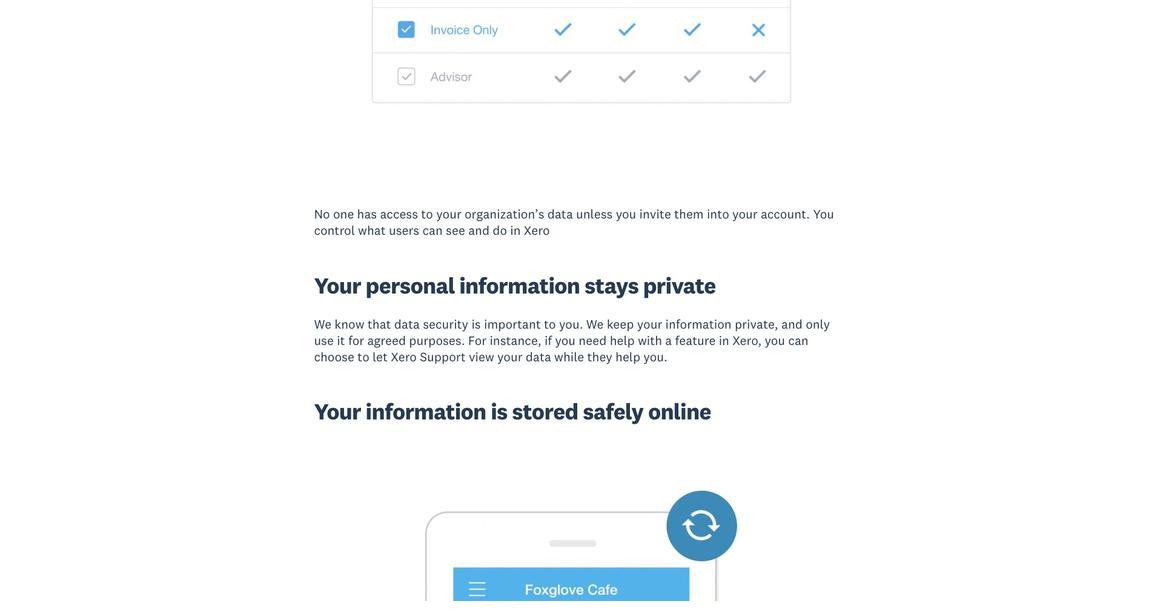 Task type: locate. For each thing, give the bounding box(es) containing it.
1 horizontal spatial you
[[616, 206, 637, 222]]

can
[[423, 223, 443, 239], [789, 333, 809, 349]]

1 vertical spatial data
[[395, 316, 420, 333]]

xero,
[[733, 333, 762, 349]]

information up important
[[460, 271, 580, 300]]

help down keep
[[610, 333, 635, 349]]

we up use
[[314, 316, 332, 333]]

they
[[588, 349, 613, 366]]

data left unless
[[548, 206, 573, 222]]

1 horizontal spatial to
[[421, 206, 433, 222]]

1 horizontal spatial xero
[[524, 223, 550, 239]]

with
[[638, 333, 663, 349]]

in
[[511, 223, 521, 239], [719, 333, 730, 349]]

2 vertical spatial to
[[358, 349, 370, 366]]

see
[[446, 223, 465, 239]]

is left stored
[[491, 398, 508, 426]]

1 your from the top
[[314, 271, 361, 300]]

let
[[373, 349, 388, 366]]

control
[[314, 223, 355, 239]]

0 horizontal spatial to
[[358, 349, 370, 366]]

and left "do"
[[469, 223, 490, 239]]

your
[[314, 271, 361, 300], [314, 398, 361, 426]]

data
[[548, 206, 573, 222], [395, 316, 420, 333], [526, 349, 552, 366]]

them
[[675, 206, 704, 222]]

1 horizontal spatial is
[[491, 398, 508, 426]]

2 horizontal spatial to
[[544, 316, 556, 333]]

0 horizontal spatial xero
[[391, 349, 417, 366]]

0 horizontal spatial in
[[511, 223, 521, 239]]

unless
[[576, 206, 613, 222]]

can left the see
[[423, 223, 443, 239]]

information up the feature at the right bottom of the page
[[666, 316, 732, 333]]

1 vertical spatial in
[[719, 333, 730, 349]]

0 vertical spatial to
[[421, 206, 433, 222]]

keep
[[607, 316, 634, 333]]

you inside no one has access to your organization's data unless you invite them into your account. you control what users can see and do in xero
[[616, 206, 637, 222]]

security
[[423, 316, 469, 333]]

a mobile app shows business data that's been backed up in the cloud so it's available securely from any device anywhere. image
[[221, 485, 943, 602]]

1 vertical spatial to
[[544, 316, 556, 333]]

xero right let
[[391, 349, 417, 366]]

a
[[666, 333, 672, 349]]

1 horizontal spatial we
[[587, 316, 604, 333]]

you down private, at the bottom right of page
[[765, 333, 786, 349]]

to right access
[[421, 206, 433, 222]]

0 vertical spatial help
[[610, 333, 635, 349]]

your
[[437, 206, 462, 222], [733, 206, 758, 222], [637, 316, 663, 333], [498, 349, 523, 366]]

1 vertical spatial xero
[[391, 349, 417, 366]]

help
[[610, 333, 635, 349], [616, 349, 641, 366]]

can inside no one has access to your organization's data unless you invite them into your account. you control what users can see and do in xero
[[423, 223, 443, 239]]

in inside we know that data security is important to you. we keep your information private, and only use it for agreed purposes. for instance, if you need help with a feature in xero, you can choose to let xero support view your data while they help you.
[[719, 333, 730, 349]]

xero down organization's
[[524, 223, 550, 239]]

need
[[579, 333, 607, 349]]

0 vertical spatial your
[[314, 271, 361, 300]]

you. down with
[[644, 349, 668, 366]]

is
[[472, 316, 481, 333], [491, 398, 508, 426]]

in left xero, at the bottom of the page
[[719, 333, 730, 349]]

information
[[460, 271, 580, 300], [666, 316, 732, 333], [366, 398, 487, 426]]

safely
[[583, 398, 644, 426]]

you up the while
[[555, 333, 576, 349]]

we up need
[[587, 316, 604, 333]]

and inside no one has access to your organization's data unless you invite them into your account. you control what users can see and do in xero
[[469, 223, 490, 239]]

0 vertical spatial is
[[472, 316, 481, 333]]

you left invite
[[616, 206, 637, 222]]

information down support in the bottom of the page
[[366, 398, 487, 426]]

help down with
[[616, 349, 641, 366]]

agreed
[[368, 333, 406, 349]]

your up with
[[637, 316, 663, 333]]

to left let
[[358, 349, 370, 366]]

1 horizontal spatial can
[[789, 333, 809, 349]]

data inside no one has access to your organization's data unless you invite them into your account. you control what users can see and do in xero
[[548, 206, 573, 222]]

1 vertical spatial and
[[782, 316, 803, 333]]

1 vertical spatial your
[[314, 398, 361, 426]]

to
[[421, 206, 433, 222], [544, 316, 556, 333], [358, 349, 370, 366]]

feature
[[676, 333, 716, 349]]

0 vertical spatial xero
[[524, 223, 550, 239]]

1 horizontal spatial in
[[719, 333, 730, 349]]

0 horizontal spatial we
[[314, 316, 332, 333]]

your up the see
[[437, 206, 462, 222]]

0 vertical spatial information
[[460, 271, 580, 300]]

data down if
[[526, 349, 552, 366]]

0 horizontal spatial and
[[469, 223, 490, 239]]

your personal information stays private
[[314, 271, 716, 300]]

0 horizontal spatial is
[[472, 316, 481, 333]]

to up if
[[544, 316, 556, 333]]

xero inside no one has access to your organization's data unless you invite them into your account. you control what users can see and do in xero
[[524, 223, 550, 239]]

we
[[314, 316, 332, 333], [587, 316, 604, 333]]

your up know
[[314, 271, 361, 300]]

xero
[[524, 223, 550, 239], [391, 349, 417, 366]]

know
[[335, 316, 365, 333]]

you. up need
[[559, 316, 583, 333]]

in inside no one has access to your organization's data unless you invite them into your account. you control what users can see and do in xero
[[511, 223, 521, 239]]

to inside no one has access to your organization's data unless you invite them into your account. you control what users can see and do in xero
[[421, 206, 433, 222]]

you.
[[559, 316, 583, 333], [644, 349, 668, 366]]

for
[[348, 333, 364, 349]]

0 vertical spatial can
[[423, 223, 443, 239]]

and inside we know that data security is important to you. we keep your information private, and only use it for agreed purposes. for instance, if you need help with a feature in xero, you can choose to let xero support view your data while they help you.
[[782, 316, 803, 333]]

and
[[469, 223, 490, 239], [782, 316, 803, 333]]

it
[[337, 333, 345, 349]]

2 your from the top
[[314, 398, 361, 426]]

1 vertical spatial can
[[789, 333, 809, 349]]

if
[[545, 333, 552, 349]]

is up 'for'
[[472, 316, 481, 333]]

2 horizontal spatial you
[[765, 333, 786, 349]]

organization's
[[465, 206, 545, 222]]

1 vertical spatial is
[[491, 398, 508, 426]]

can inside we know that data security is important to you. we keep your information private, and only use it for agreed purposes. for instance, if you need help with a feature in xero, you can choose to let xero support view your data while they help you.
[[789, 333, 809, 349]]

1 vertical spatial information
[[666, 316, 732, 333]]

0 vertical spatial in
[[511, 223, 521, 239]]

your down choose at the bottom left of the page
[[314, 398, 361, 426]]

can down the only
[[789, 333, 809, 349]]

you
[[616, 206, 637, 222], [555, 333, 576, 349], [765, 333, 786, 349]]

that
[[368, 316, 391, 333]]

0 vertical spatial data
[[548, 206, 573, 222]]

and left the only
[[782, 316, 803, 333]]

2 we from the left
[[587, 316, 604, 333]]

data up agreed
[[395, 316, 420, 333]]

purposes.
[[409, 333, 465, 349]]

0 vertical spatial and
[[469, 223, 490, 239]]

0 horizontal spatial you.
[[559, 316, 583, 333]]

in right "do"
[[511, 223, 521, 239]]

stays
[[585, 271, 639, 300]]

0 horizontal spatial can
[[423, 223, 443, 239]]

online
[[649, 398, 711, 426]]

1 horizontal spatial you.
[[644, 349, 668, 366]]

1 horizontal spatial and
[[782, 316, 803, 333]]



Task type: vqa. For each thing, say whether or not it's contained in the screenshot.
account.
yes



Task type: describe. For each thing, give the bounding box(es) containing it.
1 vertical spatial you.
[[644, 349, 668, 366]]

we know that data security is important to you. we keep your information private, and only use it for agreed purposes. for instance, if you need help with a feature in xero, you can choose to let xero support view your data while they help you.
[[314, 316, 831, 366]]

important
[[484, 316, 541, 333]]

is inside we know that data security is important to you. we keep your information private, and only use it for agreed purposes. for instance, if you need help with a feature in xero, you can choose to let xero support view your data while they help you.
[[472, 316, 481, 333]]

information inside we know that data security is important to you. we keep your information private, and only use it for agreed purposes. for instance, if you need help with a feature in xero, you can choose to let xero support view your data while they help you.
[[666, 316, 732, 333]]

no one has access to your organization's data unless you invite them into your account. you control what users can see and do in xero
[[314, 206, 835, 239]]

one
[[333, 206, 354, 222]]

2 vertical spatial data
[[526, 349, 552, 366]]

use
[[314, 333, 334, 349]]

your information is stored safely online
[[314, 398, 711, 426]]

0 horizontal spatial you
[[555, 333, 576, 349]]

access
[[380, 206, 418, 222]]

choose
[[314, 349, 355, 366]]

xero's 'invite a user' screen shows ticks and 'x' marks for access rules, allowing you to control what users can see and do. image
[[221, 0, 943, 147]]

only
[[806, 316, 831, 333]]

users
[[389, 223, 420, 239]]

private
[[644, 271, 716, 300]]

instance,
[[490, 333, 542, 349]]

no
[[314, 206, 330, 222]]

your right into
[[733, 206, 758, 222]]

1 vertical spatial help
[[616, 349, 641, 366]]

invite
[[640, 206, 672, 222]]

private,
[[735, 316, 779, 333]]

your for your information is stored safely online
[[314, 398, 361, 426]]

account.
[[761, 206, 810, 222]]

has
[[357, 206, 377, 222]]

view
[[469, 349, 494, 366]]

you
[[814, 206, 835, 222]]

do
[[493, 223, 507, 239]]

stored
[[512, 398, 579, 426]]

1 we from the left
[[314, 316, 332, 333]]

for
[[468, 333, 487, 349]]

xero inside we know that data security is important to you. we keep your information private, and only use it for agreed purposes. for instance, if you need help with a feature in xero, you can choose to let xero support view your data while they help you.
[[391, 349, 417, 366]]

your down the instance,
[[498, 349, 523, 366]]

into
[[707, 206, 730, 222]]

2 vertical spatial information
[[366, 398, 487, 426]]

support
[[420, 349, 466, 366]]

while
[[555, 349, 585, 366]]

personal
[[366, 271, 455, 300]]

what
[[358, 223, 386, 239]]

your for your personal information stays private
[[314, 271, 361, 300]]

0 vertical spatial you.
[[559, 316, 583, 333]]



